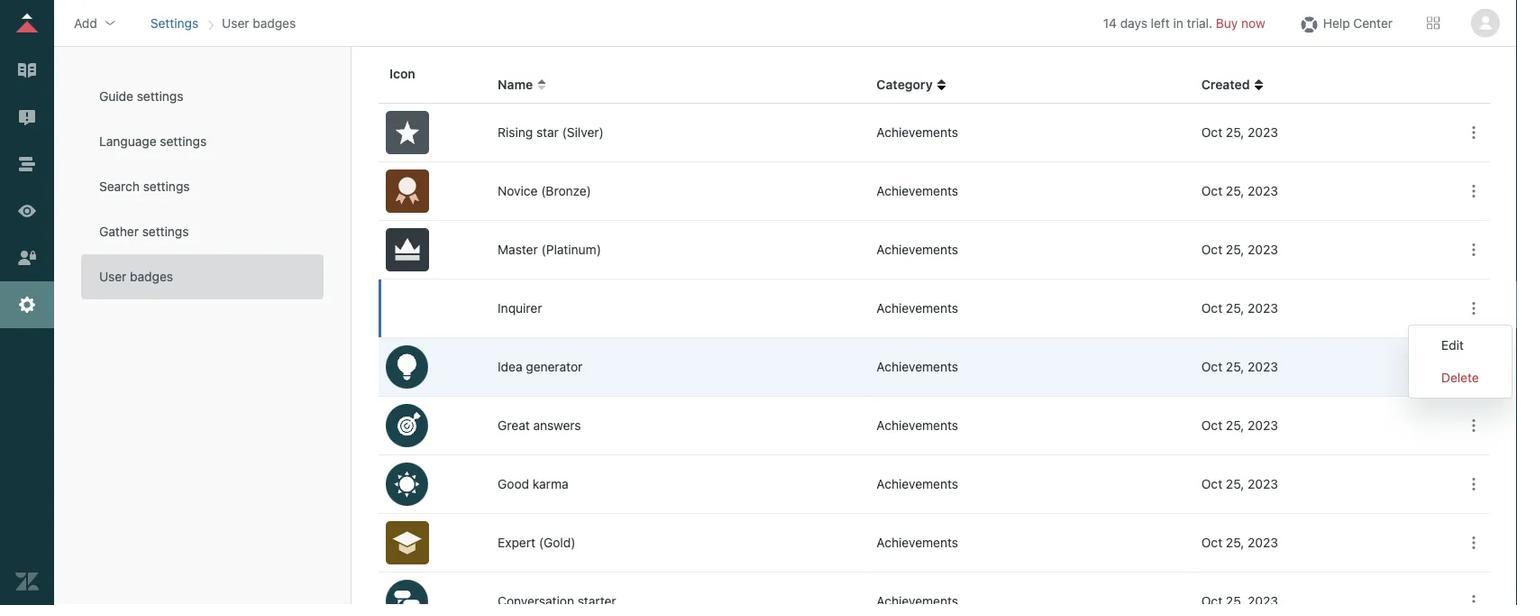 Task type: locate. For each thing, give the bounding box(es) containing it.
help center
[[1324, 15, 1393, 30]]

3 achievements from the top
[[877, 242, 959, 257]]

1 achievements from the top
[[877, 125, 959, 140]]

7 oct 25, 2023 from the top
[[1202, 477, 1279, 491]]

8 25, from the top
[[1226, 535, 1245, 550]]

7 oct from the top
[[1202, 477, 1223, 491]]

settings right guide
[[137, 89, 184, 104]]

user badges right settings link
[[222, 15, 296, 30]]

25,
[[1226, 125, 1245, 140], [1226, 184, 1245, 198], [1226, 242, 1245, 257], [1226, 301, 1245, 316], [1226, 359, 1245, 374], [1226, 418, 1245, 433], [1226, 477, 1245, 491], [1226, 535, 1245, 550]]

6 achievements from the top
[[877, 418, 959, 433]]

0 horizontal spatial badges
[[130, 269, 173, 284]]

user down gather
[[99, 269, 127, 284]]

oct 25, 2023 for star
[[1202, 125, 1279, 140]]

2023
[[1248, 125, 1279, 140], [1248, 184, 1279, 198], [1248, 242, 1279, 257], [1248, 301, 1279, 316], [1248, 359, 1279, 374], [1248, 418, 1279, 433], [1248, 477, 1279, 491], [1248, 535, 1279, 550]]

1 vertical spatial user badges
[[99, 269, 173, 284]]

achievements for answers
[[877, 418, 959, 433]]

achievements
[[877, 125, 959, 140], [877, 184, 959, 198], [877, 242, 959, 257], [877, 301, 959, 316], [877, 359, 959, 374], [877, 418, 959, 433], [877, 477, 959, 491], [877, 535, 959, 550]]

gather settings link
[[81, 209, 324, 254]]

5 oct 25, 2023 from the top
[[1202, 359, 1279, 374]]

settings
[[150, 15, 199, 30]]

delete
[[1442, 370, 1480, 385]]

6 oct from the top
[[1202, 418, 1223, 433]]

settings inside search settings link
[[143, 179, 190, 194]]

delete menu item
[[1409, 362, 1512, 394]]

7 25, from the top
[[1226, 477, 1245, 491]]

5 2023 from the top
[[1248, 359, 1279, 374]]

1 2023 from the top
[[1248, 125, 1279, 140]]

language settings link
[[81, 119, 324, 164]]

8 oct from the top
[[1202, 535, 1223, 550]]

25, for (bronze)
[[1226, 184, 1245, 198]]

settings inside guide settings link
[[137, 89, 184, 104]]

customize design image
[[15, 199, 39, 223]]

add button
[[69, 9, 122, 37]]

user badges
[[222, 15, 296, 30], [99, 269, 173, 284]]

7 2023 from the top
[[1248, 477, 1279, 491]]

settings inside gather settings link
[[142, 224, 189, 239]]

5 oct from the top
[[1202, 359, 1223, 374]]

trial.
[[1187, 15, 1213, 30]]

great
[[498, 418, 530, 433]]

3 oct from the top
[[1202, 242, 1223, 257]]

zendesk products image
[[1427, 17, 1440, 29]]

user badges inside navigation
[[222, 15, 296, 30]]

search settings link
[[81, 164, 324, 209]]

6 2023 from the top
[[1248, 418, 1279, 433]]

settings
[[137, 89, 184, 104], [160, 134, 207, 149], [143, 179, 190, 194], [142, 224, 189, 239]]

4 oct 25, 2023 from the top
[[1202, 301, 1279, 316]]

2 oct 25, 2023 from the top
[[1202, 184, 1279, 198]]

settings right search
[[143, 179, 190, 194]]

help center button
[[1293, 9, 1399, 37]]

2 25, from the top
[[1226, 184, 1245, 198]]

user right settings
[[222, 15, 249, 30]]

8 oct 25, 2023 from the top
[[1202, 535, 1279, 550]]

add
[[74, 15, 97, 30]]

rising star (silver)
[[498, 125, 604, 140]]

novice
[[498, 184, 538, 198]]

3 25, from the top
[[1226, 242, 1245, 257]]

4 achievements from the top
[[877, 301, 959, 316]]

badges
[[253, 15, 296, 30], [130, 269, 173, 284]]

0 horizontal spatial user badges
[[99, 269, 173, 284]]

settings for gather settings
[[142, 224, 189, 239]]

1 oct 25, 2023 from the top
[[1202, 125, 1279, 140]]

language settings
[[99, 134, 207, 149]]

category
[[877, 77, 933, 92]]

7 achievements from the top
[[877, 477, 959, 491]]

oct 25, 2023
[[1202, 125, 1279, 140], [1202, 184, 1279, 198], [1202, 242, 1279, 257], [1202, 301, 1279, 316], [1202, 359, 1279, 374], [1202, 418, 1279, 433], [1202, 477, 1279, 491], [1202, 535, 1279, 550]]

14 days left in trial. buy now
[[1104, 15, 1266, 30]]

name
[[498, 77, 533, 92]]

2 2023 from the top
[[1248, 184, 1279, 198]]

edit
[[1442, 338, 1464, 353]]

(platinum)
[[542, 242, 601, 257]]

(silver)
[[562, 125, 604, 140]]

icon
[[390, 66, 416, 81]]

2023 for generator
[[1248, 359, 1279, 374]]

6 oct 25, 2023 from the top
[[1202, 418, 1279, 433]]

14
[[1104, 15, 1117, 30]]

25, for (platinum)
[[1226, 242, 1245, 257]]

2023 for (gold)
[[1248, 535, 1279, 550]]

guide settings link
[[81, 74, 324, 119]]

0 vertical spatial badges
[[253, 15, 296, 30]]

oct 25, 2023 for answers
[[1202, 418, 1279, 433]]

oct 25, 2023 for (bronze)
[[1202, 184, 1279, 198]]

achievements for generator
[[877, 359, 959, 374]]

1 horizontal spatial user badges
[[222, 15, 296, 30]]

user badges down the gather settings at the top of the page
[[99, 269, 173, 284]]

left
[[1151, 15, 1170, 30]]

oct for (gold)
[[1202, 535, 1223, 550]]

5 achievements from the top
[[877, 359, 959, 374]]

2 achievements from the top
[[877, 184, 959, 198]]

1 25, from the top
[[1226, 125, 1245, 140]]

1 oct from the top
[[1202, 125, 1223, 140]]

0 vertical spatial user
[[222, 15, 249, 30]]

achievements for (bronze)
[[877, 184, 959, 198]]

8 achievements from the top
[[877, 535, 959, 550]]

25, for (gold)
[[1226, 535, 1245, 550]]

menu
[[1409, 325, 1513, 399]]

8 2023 from the top
[[1248, 535, 1279, 550]]

1 vertical spatial badges
[[130, 269, 173, 284]]

0 vertical spatial user badges
[[222, 15, 296, 30]]

search
[[99, 179, 140, 194]]

6 25, from the top
[[1226, 418, 1245, 433]]

3 2023 from the top
[[1248, 242, 1279, 257]]

2 oct from the top
[[1202, 184, 1223, 198]]

gather settings
[[99, 224, 189, 239]]

settings link
[[150, 15, 199, 30]]

name button
[[498, 76, 548, 94]]

4 oct from the top
[[1202, 301, 1223, 316]]

3 oct 25, 2023 from the top
[[1202, 242, 1279, 257]]

1 horizontal spatial badges
[[253, 15, 296, 30]]

5 25, from the top
[[1226, 359, 1245, 374]]

settings inside language settings link
[[160, 134, 207, 149]]

settings down guide settings link at the top left of the page
[[160, 134, 207, 149]]

settings right gather
[[142, 224, 189, 239]]

1 horizontal spatial user
[[222, 15, 249, 30]]

rising
[[498, 125, 533, 140]]

oct
[[1202, 125, 1223, 140], [1202, 184, 1223, 198], [1202, 242, 1223, 257], [1202, 301, 1223, 316], [1202, 359, 1223, 374], [1202, 418, 1223, 433], [1202, 477, 1223, 491], [1202, 535, 1223, 550]]

user inside navigation
[[222, 15, 249, 30]]

(bronze)
[[541, 184, 591, 198]]

user
[[222, 15, 249, 30], [99, 269, 127, 284]]

2023 for answers
[[1248, 418, 1279, 433]]

navigation
[[147, 9, 300, 37]]

25, for star
[[1226, 125, 1245, 140]]

oct for karma
[[1202, 477, 1223, 491]]

moderate content image
[[15, 106, 39, 129]]

0 horizontal spatial user
[[99, 269, 127, 284]]



Task type: describe. For each thing, give the bounding box(es) containing it.
4 25, from the top
[[1226, 301, 1245, 316]]

oct for answers
[[1202, 418, 1223, 433]]

user badges link
[[81, 254, 324, 299]]

25, for generator
[[1226, 359, 1245, 374]]

generator
[[526, 359, 583, 374]]

achievements for (platinum)
[[877, 242, 959, 257]]

achievements for karma
[[877, 477, 959, 491]]

oct for generator
[[1202, 359, 1223, 374]]

days
[[1121, 15, 1148, 30]]

menu containing edit
[[1409, 325, 1513, 399]]

master
[[498, 242, 538, 257]]

arrange content image
[[15, 152, 39, 176]]

idea
[[498, 359, 523, 374]]

settings for language settings
[[160, 134, 207, 149]]

in
[[1174, 15, 1184, 30]]

created button
[[1202, 76, 1265, 94]]

2023 for (bronze)
[[1248, 184, 1279, 198]]

25, for answers
[[1226, 418, 1245, 433]]

(gold)
[[539, 535, 576, 550]]

expert (gold)
[[498, 535, 576, 550]]

karma
[[533, 477, 569, 491]]

center
[[1354, 15, 1393, 30]]

navigation containing settings
[[147, 9, 300, 37]]

great answers
[[498, 418, 581, 433]]

settings for search settings
[[143, 179, 190, 194]]

2023 for star
[[1248, 125, 1279, 140]]

search settings
[[99, 179, 190, 194]]

novice (bronze)
[[498, 184, 591, 198]]

category button
[[877, 76, 947, 94]]

star
[[537, 125, 559, 140]]

gather
[[99, 224, 139, 239]]

oct 25, 2023 for (gold)
[[1202, 535, 1279, 550]]

guide
[[99, 89, 133, 104]]

help
[[1324, 15, 1350, 30]]

edit menu item
[[1409, 329, 1512, 362]]

manage articles image
[[15, 59, 39, 82]]

idea generator
[[498, 359, 583, 374]]

guide settings
[[99, 89, 184, 104]]

2023 for (platinum)
[[1248, 242, 1279, 257]]

achievements for (gold)
[[877, 535, 959, 550]]

25, for karma
[[1226, 477, 1245, 491]]

good
[[498, 477, 529, 491]]

zendesk image
[[15, 570, 39, 593]]

badges inside navigation
[[253, 15, 296, 30]]

oct for (bronze)
[[1202, 184, 1223, 198]]

expert
[[498, 535, 536, 550]]

1 vertical spatial user
[[99, 269, 127, 284]]

settings image
[[15, 293, 39, 317]]

answers
[[533, 418, 581, 433]]

master (platinum)
[[498, 242, 601, 257]]

oct for star
[[1202, 125, 1223, 140]]

oct 25, 2023 for generator
[[1202, 359, 1279, 374]]

created
[[1202, 77, 1250, 92]]

now
[[1242, 15, 1266, 30]]

achievements for star
[[877, 125, 959, 140]]

4 2023 from the top
[[1248, 301, 1279, 316]]

settings for guide settings
[[137, 89, 184, 104]]

inquirer
[[498, 301, 542, 316]]

good karma
[[498, 477, 569, 491]]

oct for (platinum)
[[1202, 242, 1223, 257]]

user permissions image
[[15, 246, 39, 270]]

oct 25, 2023 for karma
[[1202, 477, 1279, 491]]

oct 25, 2023 for (platinum)
[[1202, 242, 1279, 257]]

buy
[[1216, 15, 1238, 30]]

2023 for karma
[[1248, 477, 1279, 491]]

language
[[99, 134, 157, 149]]



Task type: vqa. For each thing, say whether or not it's contained in the screenshot.
oct 25, 2023 related to (Platinum)
yes



